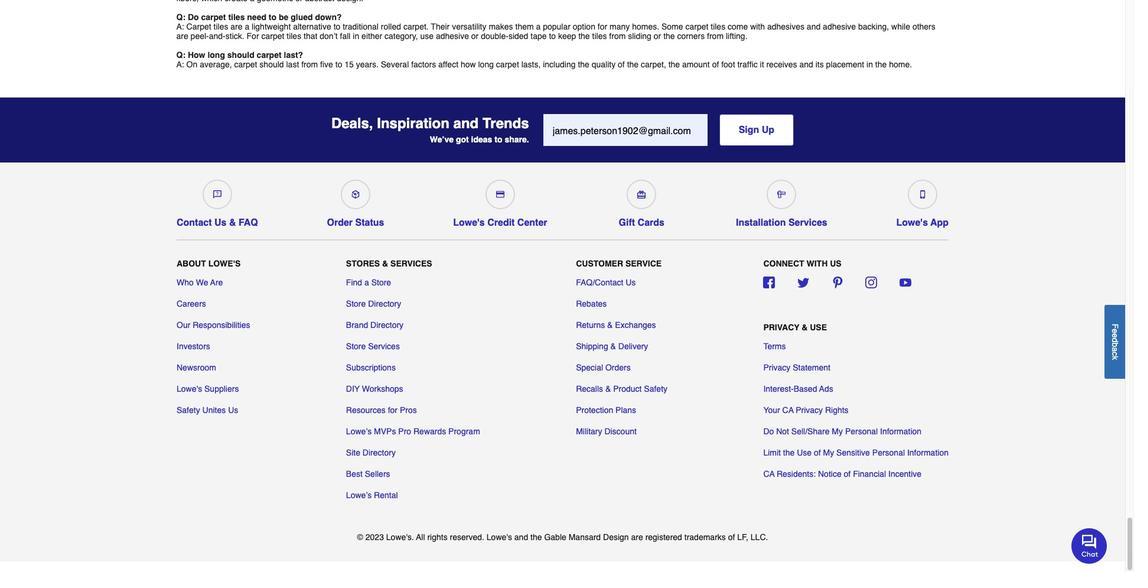 Task type: describe. For each thing, give the bounding box(es) containing it.
investors
[[177, 342, 210, 351]]

workshops
[[362, 384, 404, 394]]

last?
[[284, 50, 303, 60]]

ca residents: notice of financial incentive link
[[764, 468, 922, 480]]

pinterest image
[[832, 277, 844, 289]]

newsroom link
[[177, 362, 216, 374]]

© 2023 lowe's. all rights reserved. lowe's and the gable mansard design are registered trademarks of lf, llc.
[[357, 533, 769, 542]]

installation
[[737, 217, 786, 228]]

rolled
[[381, 22, 401, 31]]

about
[[177, 259, 206, 269]]

mansard
[[569, 533, 601, 542]]

personal inside do not sell/share my personal information link
[[846, 427, 878, 436]]

instagram image
[[866, 277, 878, 289]]

responsibilities
[[193, 321, 250, 330]]

adhesives
[[768, 22, 805, 31]]

2 vertical spatial us
[[228, 406, 238, 415]]

a: inside q: do carpet tiles need to be glued down? a: carpet tiles are a lightweight alternative to traditional rolled carpet. their versatility makes them a popular option for many homes. some carpet tiles come with adhesives and adhesive backing, while others are peel-and-stick. for carpet tiles that don't fall in either category, use adhesive or double-sided tape to keep the tiles from sliding or the corners from lifting.
[[176, 22, 184, 31]]

2 vertical spatial privacy
[[796, 406, 823, 415]]

discount
[[605, 427, 637, 436]]

tape
[[531, 31, 547, 41]]

1 horizontal spatial safety
[[645, 384, 668, 394]]

carpet
[[187, 22, 211, 31]]

are for ©
[[632, 533, 644, 542]]

ca residents: notice of financial incentive
[[764, 470, 922, 479]]

dimensions image
[[778, 190, 786, 199]]

about lowe's
[[177, 259, 241, 269]]

0 horizontal spatial should
[[227, 50, 255, 60]]

statement
[[793, 363, 831, 373]]

resources for pros link
[[346, 405, 417, 416]]

average,
[[200, 60, 232, 69]]

to inside q: how long should carpet last? a: on average, carpet should last from five to 15 years. several factors affect how long carpet lasts, including the quality of the carpet, the amount of foot traffic it receives and its placement in the home.
[[336, 60, 343, 69]]

don't
[[320, 31, 338, 41]]

diy workshops link
[[346, 383, 404, 395]]

cards
[[638, 217, 665, 228]]

who we are
[[177, 278, 223, 287]]

are for q:
[[231, 22, 243, 31]]

1 vertical spatial do
[[764, 427, 775, 436]]

youtube image
[[900, 277, 912, 289]]

tiles left many
[[593, 31, 607, 41]]

got
[[456, 135, 469, 144]]

lowe's suppliers link
[[177, 383, 239, 395]]

of down sell/share
[[815, 448, 821, 458]]

orders
[[606, 363, 631, 373]]

pickup image
[[352, 190, 360, 199]]

for inside q: do carpet tiles need to be glued down? a: carpet tiles are a lightweight alternative to traditional rolled carpet. their versatility makes them a popular option for many homes. some carpet tiles come with adhesives and adhesive backing, while others are peel-and-stick. for carpet tiles that don't fall in either category, use adhesive or double-sided tape to keep the tiles from sliding or the corners from lifting.
[[598, 22, 608, 31]]

my inside do not sell/share my personal information link
[[832, 427, 844, 436]]

installation services
[[737, 217, 828, 228]]

information inside limit the use of my sensitive personal information link
[[908, 448, 949, 458]]

q: for q: how long should carpet last? a: on average, carpet should last from five to 15 years. several factors affect how long carpet lasts, including the quality of the carpet, the amount of foot traffic it receives and its placement in the home.
[[176, 50, 186, 60]]

use
[[421, 31, 434, 41]]

the left corners
[[664, 31, 675, 41]]

deals, inspiration and trends we've got ideas to share.
[[332, 115, 529, 144]]

military
[[576, 427, 603, 436]]

lasts,
[[522, 60, 541, 69]]

not
[[777, 427, 790, 436]]

lowe's suppliers
[[177, 384, 239, 394]]

up
[[762, 125, 775, 135]]

rebates
[[576, 299, 607, 309]]

faq/contact
[[576, 278, 624, 287]]

connect
[[764, 259, 805, 269]]

twitter image
[[798, 277, 810, 289]]

traditional
[[343, 22, 379, 31]]

0 vertical spatial store
[[372, 278, 391, 287]]

a right them
[[536, 22, 541, 31]]

recalls & product safety link
[[576, 383, 668, 395]]

carpet right for at the left top of page
[[262, 31, 285, 41]]

use for &
[[811, 323, 828, 332]]

chat invite button image
[[1072, 528, 1108, 564]]

2023
[[366, 533, 384, 542]]

& left faq
[[229, 217, 236, 228]]

& for recalls & product safety
[[606, 384, 611, 394]]

from inside q: how long should carpet last? a: on average, carpet should last from five to 15 years. several factors affect how long carpet lasts, including the quality of the carpet, the amount of foot traffic it receives and its placement in the home.
[[302, 60, 318, 69]]

brand directory
[[346, 321, 404, 330]]

in inside q: how long should carpet last? a: on average, carpet should last from five to 15 years. several factors affect how long carpet lasts, including the quality of the carpet, the amount of foot traffic it receives and its placement in the home.
[[867, 60, 874, 69]]

1 horizontal spatial should
[[260, 60, 284, 69]]

0 horizontal spatial are
[[176, 31, 188, 41]]

with
[[807, 259, 828, 269]]

the left quality
[[578, 60, 590, 69]]

lowe's credit center link
[[453, 175, 548, 228]]

interest-
[[764, 384, 794, 394]]

carpet,
[[641, 60, 667, 69]]

site directory
[[346, 448, 396, 458]]

amount
[[683, 60, 710, 69]]

gable
[[545, 533, 567, 542]]

& for shipping & delivery
[[611, 342, 616, 351]]

who we are link
[[177, 277, 223, 289]]

trends
[[483, 115, 529, 132]]

f e e d b a c k button
[[1105, 305, 1126, 379]]

sell/share
[[792, 427, 830, 436]]

of left foot
[[713, 60, 720, 69]]

services for installation services
[[789, 217, 828, 228]]

versatility
[[452, 22, 487, 31]]

services for store services
[[368, 342, 400, 351]]

deals,
[[332, 115, 373, 132]]

us for faq/contact
[[626, 278, 636, 287]]

lowe's for lowe's suppliers
[[177, 384, 202, 394]]

store for services
[[346, 342, 366, 351]]

for inside 'link'
[[388, 406, 398, 415]]

plans
[[616, 406, 637, 415]]

military discount
[[576, 427, 637, 436]]

best sellers link
[[346, 468, 390, 480]]

& for returns & exchanges
[[608, 321, 613, 330]]

in inside q: do carpet tiles need to be glued down? a: carpet tiles are a lightweight alternative to traditional rolled carpet. their versatility makes them a popular option for many homes. some carpet tiles come with adhesives and adhesive backing, while others are peel-and-stick. for carpet tiles that don't fall in either category, use adhesive or double-sided tape to keep the tiles from sliding or the corners from lifting.
[[353, 31, 360, 41]]

and inside q: how long should carpet last? a: on average, carpet should last from five to 15 years. several factors affect how long carpet lasts, including the quality of the carpet, the amount of foot traffic it receives and its placement in the home.
[[800, 60, 814, 69]]

do not sell/share my personal information link
[[764, 426, 922, 438]]

privacy for privacy & use
[[764, 323, 800, 332]]

receives
[[767, 60, 798, 69]]

resources for pros
[[346, 406, 417, 415]]

0 horizontal spatial long
[[208, 50, 225, 60]]

rewards
[[414, 427, 446, 436]]

years.
[[356, 60, 379, 69]]

the left gable
[[531, 533, 542, 542]]

incentive
[[889, 470, 922, 479]]

personal inside limit the use of my sensitive personal information link
[[873, 448, 906, 458]]

1 horizontal spatial long
[[479, 60, 494, 69]]

terms link
[[764, 341, 786, 352]]

carpet right 'some'
[[686, 22, 709, 31]]

limit the use of my sensitive personal information link
[[764, 447, 949, 459]]

based
[[794, 384, 818, 394]]

your ca privacy rights
[[764, 406, 849, 415]]

our responsibilities
[[177, 321, 250, 330]]

peel-
[[191, 31, 209, 41]]

for
[[247, 31, 259, 41]]

order
[[327, 217, 353, 228]]

protection plans link
[[576, 405, 637, 416]]

gift cards link
[[617, 175, 668, 228]]

lowe's for lowe's mvps pro rewards program
[[346, 427, 372, 436]]

ca inside the your ca privacy rights link
[[783, 406, 794, 415]]

stores
[[346, 259, 380, 269]]

corners
[[678, 31, 705, 41]]

our
[[177, 321, 191, 330]]

Email Address email field
[[544, 114, 708, 146]]

llc.
[[751, 533, 769, 542]]

carpet up the and-
[[201, 12, 226, 22]]

carpet left last?
[[257, 50, 282, 60]]

come
[[728, 22, 749, 31]]



Task type: locate. For each thing, give the bounding box(es) containing it.
lowe's for lowe's rental
[[346, 491, 372, 500]]

0 vertical spatial us
[[215, 217, 227, 228]]

personal up limit the use of my sensitive personal information link
[[846, 427, 878, 436]]

gift
[[619, 217, 636, 228]]

should left the 'last' at the top left of page
[[260, 60, 284, 69]]

long right the how
[[479, 60, 494, 69]]

ideas
[[471, 135, 493, 144]]

0 vertical spatial services
[[789, 217, 828, 228]]

my inside limit the use of my sensitive personal information link
[[824, 448, 835, 458]]

0 vertical spatial ca
[[783, 406, 794, 415]]

from left the sliding
[[610, 31, 626, 41]]

recalls & product safety
[[576, 384, 668, 394]]

0 vertical spatial information
[[881, 427, 922, 436]]

contact
[[177, 217, 212, 228]]

tiles up stick.
[[228, 12, 245, 22]]

services up find a store
[[391, 259, 432, 269]]

rental
[[374, 491, 398, 500]]

returns & exchanges link
[[576, 319, 656, 331]]

sign up button
[[720, 114, 795, 146]]

1 horizontal spatial or
[[654, 31, 662, 41]]

glued
[[291, 12, 313, 22]]

my up notice
[[824, 448, 835, 458]]

2 horizontal spatial us
[[626, 278, 636, 287]]

0 vertical spatial safety
[[645, 384, 668, 394]]

to right tape
[[549, 31, 556, 41]]

2 or from the left
[[654, 31, 662, 41]]

1 vertical spatial directory
[[371, 321, 404, 330]]

sliding
[[628, 31, 652, 41]]

0 horizontal spatial or
[[472, 31, 479, 41]]

directory up brand directory link
[[368, 299, 401, 309]]

lowe's up are
[[208, 259, 241, 269]]

brand directory link
[[346, 319, 404, 331]]

lowe's down newsroom
[[177, 384, 202, 394]]

sign
[[739, 125, 760, 135]]

for left pros
[[388, 406, 398, 415]]

store
[[372, 278, 391, 287], [346, 299, 366, 309], [346, 342, 366, 351]]

a inside button
[[1111, 347, 1121, 352]]

sellers
[[365, 470, 390, 479]]

carpet down for at the left top of page
[[234, 60, 257, 69]]

privacy for privacy statement
[[764, 363, 791, 373]]

2 horizontal spatial from
[[708, 31, 724, 41]]

information inside do not sell/share my personal information link
[[881, 427, 922, 436]]

tiles left come
[[711, 22, 726, 31]]

facebook image
[[764, 277, 776, 289]]

installation services link
[[737, 175, 828, 228]]

to left the be
[[269, 12, 277, 22]]

careers
[[177, 299, 206, 309]]

share.
[[505, 135, 529, 144]]

diy workshops
[[346, 384, 404, 394]]

lowe's left credit
[[453, 217, 485, 228]]

to
[[269, 12, 277, 22], [334, 22, 341, 31], [549, 31, 556, 41], [336, 60, 343, 69], [495, 135, 503, 144]]

shipping
[[576, 342, 609, 351]]

do inside q: do carpet tiles need to be glued down? a: carpet tiles are a lightweight alternative to traditional rolled carpet. their versatility makes them a popular option for many homes. some carpet tiles come with adhesives and adhesive backing, while others are peel-and-stick. for carpet tiles that don't fall in either category, use adhesive or double-sided tape to keep the tiles from sliding or the corners from lifting.
[[188, 12, 199, 22]]

with
[[751, 22, 766, 31]]

customer care image
[[213, 190, 222, 199]]

1 vertical spatial lowe's
[[346, 491, 372, 500]]

of right quality
[[618, 60, 625, 69]]

faq/contact us link
[[576, 277, 636, 289]]

mobile image
[[919, 190, 927, 199]]

alternative
[[293, 22, 331, 31]]

five
[[320, 60, 333, 69]]

long down the and-
[[208, 50, 225, 60]]

their
[[431, 22, 450, 31]]

1 vertical spatial safety
[[177, 406, 200, 415]]

1 horizontal spatial ca
[[783, 406, 794, 415]]

a: left carpet
[[176, 22, 184, 31]]

1 vertical spatial store
[[346, 299, 366, 309]]

lowe's
[[346, 427, 372, 436], [346, 491, 372, 500]]

e
[[1111, 329, 1121, 333], [1111, 333, 1121, 338]]

find a store
[[346, 278, 391, 287]]

store down stores & services
[[372, 278, 391, 287]]

us down "customer service"
[[626, 278, 636, 287]]

1 horizontal spatial for
[[598, 22, 608, 31]]

us right contact
[[215, 217, 227, 228]]

or left double-
[[472, 31, 479, 41]]

0 horizontal spatial us
[[215, 217, 227, 228]]

in right fall
[[353, 31, 360, 41]]

adhesive left 'backing,'
[[823, 22, 857, 31]]

personal up incentive
[[873, 448, 906, 458]]

foot
[[722, 60, 736, 69]]

sided
[[509, 31, 529, 41]]

a right find at the left of page
[[365, 278, 369, 287]]

to right ideas
[[495, 135, 503, 144]]

use for the
[[798, 448, 812, 458]]

1 vertical spatial privacy
[[764, 363, 791, 373]]

lowe's rental
[[346, 491, 398, 500]]

financial
[[854, 470, 887, 479]]

to left 15
[[336, 60, 343, 69]]

reserved.
[[450, 533, 485, 542]]

home.
[[890, 60, 913, 69]]

0 vertical spatial do
[[188, 12, 199, 22]]

1 vertical spatial a:
[[176, 60, 184, 69]]

& for stores & services
[[382, 259, 388, 269]]

privacy up interest- at the right of page
[[764, 363, 791, 373]]

1 e from the top
[[1111, 329, 1121, 333]]

store up brand
[[346, 299, 366, 309]]

in right the placement
[[867, 60, 874, 69]]

carpet left lasts,
[[496, 60, 519, 69]]

1 vertical spatial services
[[391, 259, 432, 269]]

safety left unites
[[177, 406, 200, 415]]

are left peel-
[[176, 31, 188, 41]]

1 q: from the top
[[176, 12, 186, 22]]

limit
[[764, 448, 781, 458]]

0 horizontal spatial from
[[302, 60, 318, 69]]

services up connect with us
[[789, 217, 828, 228]]

directory for store directory
[[368, 299, 401, 309]]

0 horizontal spatial do
[[188, 12, 199, 22]]

lifting.
[[726, 31, 748, 41]]

do up peel-
[[188, 12, 199, 22]]

1 vertical spatial use
[[798, 448, 812, 458]]

1 vertical spatial q:
[[176, 50, 186, 60]]

delivery
[[619, 342, 649, 351]]

credit card image
[[496, 190, 505, 199]]

& right returns
[[608, 321, 613, 330]]

use up statement on the right of the page
[[811, 323, 828, 332]]

1 vertical spatial information
[[908, 448, 949, 458]]

1 horizontal spatial are
[[231, 22, 243, 31]]

rights
[[428, 533, 448, 542]]

0 horizontal spatial ca
[[764, 470, 775, 479]]

long
[[208, 50, 225, 60], [479, 60, 494, 69]]

0 vertical spatial directory
[[368, 299, 401, 309]]

directory up sellers at bottom
[[363, 448, 396, 458]]

0 vertical spatial for
[[598, 22, 608, 31]]

ca down the limit
[[764, 470, 775, 479]]

protection plans
[[576, 406, 637, 415]]

privacy up terms
[[764, 323, 800, 332]]

& for privacy & use
[[802, 323, 808, 332]]

from left lifting.
[[708, 31, 724, 41]]

services inside store services link
[[368, 342, 400, 351]]

we've
[[430, 135, 454, 144]]

the left home.
[[876, 60, 887, 69]]

2 vertical spatial directory
[[363, 448, 396, 458]]

0 horizontal spatial safety
[[177, 406, 200, 415]]

lowe's inside lowe's mvps pro rewards program link
[[346, 427, 372, 436]]

quality
[[592, 60, 616, 69]]

find
[[346, 278, 362, 287]]

lowe's inside lowe's credit center link
[[453, 217, 485, 228]]

of left lf,
[[729, 533, 736, 542]]

0 horizontal spatial in
[[353, 31, 360, 41]]

and left gable
[[515, 533, 529, 542]]

0 vertical spatial q:
[[176, 12, 186, 22]]

gift cards
[[619, 217, 665, 228]]

recalls
[[576, 384, 604, 394]]

2 vertical spatial store
[[346, 342, 366, 351]]

the right the carpet,
[[669, 60, 680, 69]]

2 vertical spatial services
[[368, 342, 400, 351]]

directory down "store directory"
[[371, 321, 404, 330]]

should down stick.
[[227, 50, 255, 60]]

and right adhesives
[[807, 22, 821, 31]]

center
[[518, 217, 548, 228]]

or left 'some'
[[654, 31, 662, 41]]

1 horizontal spatial us
[[228, 406, 238, 415]]

and inside q: do carpet tiles need to be glued down? a: carpet tiles are a lightweight alternative to traditional rolled carpet. their versatility makes them a popular option for many homes. some carpet tiles come with adhesives and adhesive backing, while others are peel-and-stick. for carpet tiles that don't fall in either category, use adhesive or double-sided tape to keep the tiles from sliding or the corners from lifting.
[[807, 22, 821, 31]]

2 a: from the top
[[176, 60, 184, 69]]

ca right your
[[783, 406, 794, 415]]

privacy up sell/share
[[796, 406, 823, 415]]

registered
[[646, 533, 683, 542]]

service
[[626, 259, 662, 269]]

shipping & delivery link
[[576, 341, 649, 352]]

safety
[[645, 384, 668, 394], [177, 406, 200, 415]]

0 vertical spatial use
[[811, 323, 828, 332]]

the right keep
[[579, 31, 590, 41]]

2 e from the top
[[1111, 333, 1121, 338]]

safety right product
[[645, 384, 668, 394]]

store down brand
[[346, 342, 366, 351]]

q: left carpet
[[176, 12, 186, 22]]

& left delivery
[[611, 342, 616, 351]]

to left traditional
[[334, 22, 341, 31]]

mvps
[[374, 427, 396, 436]]

the
[[579, 31, 590, 41], [664, 31, 675, 41], [578, 60, 590, 69], [628, 60, 639, 69], [669, 60, 680, 69], [876, 60, 887, 69], [784, 448, 795, 458], [531, 533, 542, 542]]

q: inside q: how long should carpet last? a: on average, carpet should last from five to 15 years. several factors affect how long carpet lasts, including the quality of the carpet, the amount of foot traffic it receives and its placement in the home.
[[176, 50, 186, 60]]

find a store link
[[346, 277, 391, 289]]

how
[[188, 50, 205, 60]]

e up d
[[1111, 329, 1121, 333]]

2 q: from the top
[[176, 50, 186, 60]]

1 horizontal spatial adhesive
[[823, 22, 857, 31]]

trademarks
[[685, 533, 726, 542]]

sign up form
[[544, 114, 795, 146]]

your ca privacy rights link
[[764, 405, 849, 416]]

a right stick.
[[245, 22, 250, 31]]

store for directory
[[346, 299, 366, 309]]

stores & services
[[346, 259, 432, 269]]

a: left 'on'
[[176, 60, 184, 69]]

1 a: from the top
[[176, 22, 184, 31]]

and left its
[[800, 60, 814, 69]]

directory for brand directory
[[371, 321, 404, 330]]

0 vertical spatial a:
[[176, 22, 184, 31]]

while
[[892, 22, 911, 31]]

lowe's inside lowe's app link
[[897, 217, 929, 228]]

lowe's rental link
[[346, 490, 398, 501]]

2 horizontal spatial are
[[632, 533, 644, 542]]

the right the limit
[[784, 448, 795, 458]]

do left not on the right
[[764, 427, 775, 436]]

from left five on the left of the page
[[302, 60, 318, 69]]

1 or from the left
[[472, 31, 479, 41]]

adhesive right use
[[436, 31, 469, 41]]

& right stores
[[382, 259, 388, 269]]

d
[[1111, 338, 1121, 342]]

of right notice
[[844, 470, 851, 479]]

ca inside ca residents: notice of financial incentive link
[[764, 470, 775, 479]]

& up statement on the right of the page
[[802, 323, 808, 332]]

my down rights
[[832, 427, 844, 436]]

0 vertical spatial my
[[832, 427, 844, 436]]

lowe's for lowe's credit center
[[453, 217, 485, 228]]

0 vertical spatial in
[[353, 31, 360, 41]]

a up k
[[1111, 347, 1121, 352]]

lowe's left app
[[897, 217, 929, 228]]

& right recalls
[[606, 384, 611, 394]]

lowe's inside lowe's rental link
[[346, 491, 372, 500]]

tiles right carpet
[[214, 22, 228, 31]]

to inside deals, inspiration and trends we've got ideas to share.
[[495, 135, 503, 144]]

lowe's up site
[[346, 427, 372, 436]]

q: left 'on'
[[176, 50, 186, 60]]

store services link
[[346, 341, 400, 352]]

popular
[[543, 22, 571, 31]]

homes.
[[633, 22, 660, 31]]

1 vertical spatial for
[[388, 406, 398, 415]]

services down brand directory
[[368, 342, 400, 351]]

faq/contact us
[[576, 278, 636, 287]]

sign up
[[739, 125, 775, 135]]

lowe's for lowe's app
[[897, 217, 929, 228]]

0 horizontal spatial adhesive
[[436, 31, 469, 41]]

information
[[881, 427, 922, 436], [908, 448, 949, 458]]

order status link
[[327, 175, 384, 228]]

ads
[[820, 384, 834, 394]]

do
[[188, 12, 199, 22], [764, 427, 775, 436]]

e up b
[[1111, 333, 1121, 338]]

a: inside q: how long should carpet last? a: on average, carpet should last from five to 15 years. several factors affect how long carpet lasts, including the quality of the carpet, the amount of foot traffic it receives and its placement in the home.
[[176, 60, 184, 69]]

the left the carpet,
[[628, 60, 639, 69]]

and up "got"
[[454, 115, 479, 132]]

1 vertical spatial us
[[626, 278, 636, 287]]

us for contact
[[215, 217, 227, 228]]

for left many
[[598, 22, 608, 31]]

2 lowe's from the top
[[346, 491, 372, 500]]

gift card image
[[638, 190, 646, 199]]

interest-based ads link
[[764, 383, 834, 395]]

q: do carpet tiles need to be glued down? a: carpet tiles are a lightweight alternative to traditional rolled carpet. their versatility makes them a popular option for many homes. some carpet tiles come with adhesives and adhesive backing, while others are peel-and-stick. for carpet tiles that don't fall in either category, use adhesive or double-sided tape to keep the tiles from sliding or the corners from lifting.
[[176, 12, 936, 41]]

lf,
[[738, 533, 749, 542]]

our responsibilities link
[[177, 319, 250, 331]]

use down sell/share
[[798, 448, 812, 458]]

are right design
[[632, 533, 644, 542]]

subscriptions link
[[346, 362, 396, 374]]

0 vertical spatial privacy
[[764, 323, 800, 332]]

personal
[[846, 427, 878, 436], [873, 448, 906, 458]]

adhesive
[[823, 22, 857, 31], [436, 31, 469, 41]]

q: for q: do carpet tiles need to be glued down? a: carpet tiles are a lightweight alternative to traditional rolled carpet. their versatility makes them a popular option for many homes. some carpet tiles come with adhesives and adhesive backing, while others are peel-and-stick. for carpet tiles that don't fall in either category, use adhesive or double-sided tape to keep the tiles from sliding or the corners from lifting.
[[176, 12, 186, 22]]

are left for at the left top of page
[[231, 22, 243, 31]]

q: inside q: do carpet tiles need to be glued down? a: carpet tiles are a lightweight alternative to traditional rolled carpet. their versatility makes them a popular option for many homes. some carpet tiles come with adhesives and adhesive backing, while others are peel-and-stick. for carpet tiles that don't fall in either category, use adhesive or double-sided tape to keep the tiles from sliding or the corners from lifting.
[[176, 12, 186, 22]]

0 vertical spatial lowe's
[[346, 427, 372, 436]]

us right unites
[[228, 406, 238, 415]]

directory for site directory
[[363, 448, 396, 458]]

safety unites us
[[177, 406, 238, 415]]

double-
[[481, 31, 509, 41]]

rebates link
[[576, 298, 607, 310]]

services inside installation services link
[[789, 217, 828, 228]]

lowe's right the reserved. at the left bottom of page
[[487, 533, 512, 542]]

0 horizontal spatial for
[[388, 406, 398, 415]]

1 vertical spatial my
[[824, 448, 835, 458]]

1 vertical spatial in
[[867, 60, 874, 69]]

1 vertical spatial personal
[[873, 448, 906, 458]]

lowe's down the best
[[346, 491, 372, 500]]

1 horizontal spatial from
[[610, 31, 626, 41]]

and inside deals, inspiration and trends we've got ideas to share.
[[454, 115, 479, 132]]

0 vertical spatial personal
[[846, 427, 878, 436]]

site
[[346, 448, 361, 458]]

1 horizontal spatial do
[[764, 427, 775, 436]]

1 horizontal spatial in
[[867, 60, 874, 69]]

1 lowe's from the top
[[346, 427, 372, 436]]

1 vertical spatial ca
[[764, 470, 775, 479]]

tiles left that
[[287, 31, 302, 41]]

makes
[[489, 22, 513, 31]]



Task type: vqa. For each thing, say whether or not it's contained in the screenshot.
Safety to the top
yes



